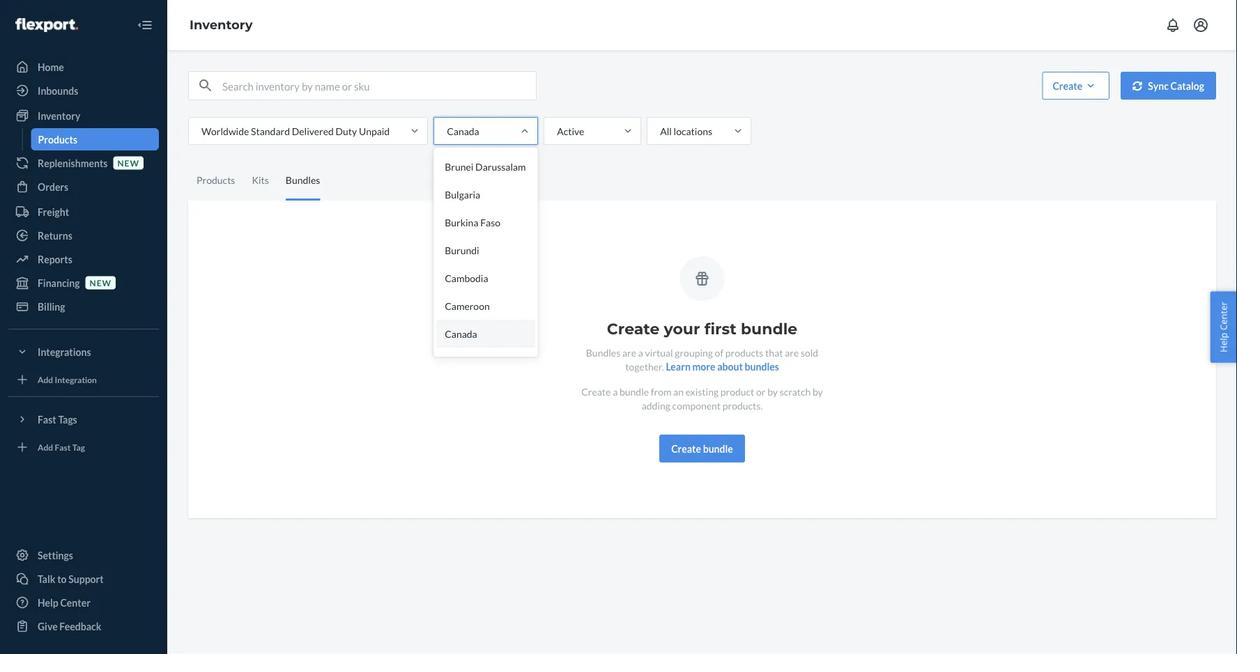 Task type: describe. For each thing, give the bounding box(es) containing it.
bundles for bundles
[[286, 174, 320, 186]]

delivered
[[292, 125, 334, 137]]

sold
[[801, 347, 818, 359]]

replenishments
[[38, 157, 108, 169]]

add integration
[[38, 375, 97, 385]]

scratch
[[780, 386, 811, 398]]

create your first bundle
[[607, 320, 798, 338]]

orders
[[38, 181, 68, 193]]

center inside help center link
[[60, 597, 91, 609]]

learn more about bundles
[[666, 361, 779, 373]]

feedback
[[59, 621, 101, 633]]

1 horizontal spatial products
[[197, 174, 235, 186]]

all locations
[[660, 125, 712, 137]]

brunei
[[445, 161, 474, 173]]

freight
[[38, 206, 69, 218]]

integration
[[55, 375, 97, 385]]

territory
[[475, 133, 513, 145]]

orders link
[[8, 176, 159, 198]]

1 by from the left
[[768, 386, 778, 398]]

support
[[68, 573, 104, 585]]

0 vertical spatial canada
[[447, 125, 479, 137]]

fast inside dropdown button
[[38, 414, 56, 426]]

catalog
[[1171, 80, 1205, 92]]

faso
[[480, 216, 501, 228]]

1 vertical spatial fast
[[55, 442, 71, 452]]

home link
[[8, 56, 159, 78]]

ocean
[[445, 133, 473, 145]]

products
[[726, 347, 764, 359]]

create bundle button
[[660, 435, 745, 463]]

help center inside button
[[1217, 302, 1230, 353]]

help center link
[[8, 592, 159, 614]]

product
[[721, 386, 754, 398]]

Search inventory by name or sku text field
[[222, 72, 536, 100]]

of
[[715, 347, 724, 359]]

brunei darussalam
[[445, 161, 526, 173]]

products.
[[723, 400, 763, 412]]

freight link
[[8, 201, 159, 223]]

1 vertical spatial help
[[38, 597, 58, 609]]

an
[[673, 386, 684, 398]]

1 vertical spatial inventory
[[38, 110, 80, 122]]

add integration link
[[8, 369, 159, 391]]

inbounds
[[38, 85, 78, 97]]

sync catalog
[[1148, 80, 1205, 92]]

a inside bundles are a virtual grouping of products that are sold together.
[[638, 347, 643, 359]]

burkina faso
[[445, 216, 501, 228]]

0 horizontal spatial inventory link
[[8, 105, 159, 127]]

bundle inside button
[[703, 443, 733, 455]]

or
[[756, 386, 766, 398]]

all
[[660, 125, 672, 137]]

settings
[[38, 550, 73, 561]]

add for add fast tag
[[38, 442, 53, 452]]

create for create your first bundle
[[607, 320, 660, 338]]

0 horizontal spatial help center
[[38, 597, 91, 609]]

virtual
[[645, 347, 673, 359]]

that
[[765, 347, 783, 359]]

give feedback
[[38, 621, 101, 633]]

bundles
[[745, 361, 779, 373]]

together.
[[625, 361, 664, 373]]

from
[[651, 386, 672, 398]]

grouping
[[675, 347, 713, 359]]

bundles are a virtual grouping of products that are sold together.
[[586, 347, 818, 373]]

sync
[[1148, 80, 1169, 92]]

products inside products "link"
[[38, 133, 77, 145]]

2 are from the left
[[785, 347, 799, 359]]

new for replenishments
[[117, 158, 139, 168]]

close navigation image
[[137, 17, 153, 33]]

bulgaria
[[445, 189, 480, 200]]

1 horizontal spatial inventory link
[[190, 17, 253, 33]]

add fast tag
[[38, 442, 85, 452]]

create for create a bundle from an existing product or by scratch by adding component products.
[[581, 386, 611, 398]]

duty
[[336, 125, 357, 137]]

create bundle
[[671, 443, 733, 455]]

create button
[[1042, 72, 1110, 100]]

2 by from the left
[[813, 386, 823, 398]]

worldwide
[[201, 125, 249, 137]]

about
[[717, 361, 743, 373]]

standard
[[251, 125, 290, 137]]

adding
[[642, 400, 671, 412]]

learn
[[666, 361, 691, 373]]

reports
[[38, 253, 72, 265]]

indian
[[475, 119, 502, 131]]

cameroon
[[445, 300, 490, 312]]



Task type: locate. For each thing, give the bounding box(es) containing it.
fast left 'tags'
[[38, 414, 56, 426]]

flexport logo image
[[15, 18, 78, 32]]

integrations button
[[8, 341, 159, 363]]

talk to support button
[[8, 568, 159, 590]]

component
[[672, 400, 721, 412]]

2 vertical spatial bundle
[[703, 443, 733, 455]]

0 vertical spatial center
[[1217, 302, 1230, 331]]

0 horizontal spatial a
[[613, 386, 618, 398]]

billing
[[38, 301, 65, 313]]

0 horizontal spatial help
[[38, 597, 58, 609]]

a left from
[[613, 386, 618, 398]]

are
[[622, 347, 636, 359], [785, 347, 799, 359]]

products
[[38, 133, 77, 145], [197, 174, 235, 186]]

0 vertical spatial inventory
[[190, 17, 253, 33]]

fast left tag
[[55, 442, 71, 452]]

open account menu image
[[1193, 17, 1209, 33]]

kits
[[252, 174, 269, 186]]

1 vertical spatial help center
[[38, 597, 91, 609]]

create inside 'button'
[[1053, 80, 1083, 92]]

1 horizontal spatial a
[[638, 347, 643, 359]]

new down reports link
[[90, 278, 112, 288]]

0 vertical spatial bundle
[[741, 320, 798, 338]]

0 vertical spatial products
[[38, 133, 77, 145]]

returns link
[[8, 224, 159, 247]]

create for create
[[1053, 80, 1083, 92]]

inventory link
[[190, 17, 253, 33], [8, 105, 159, 127]]

learn more about bundles button
[[666, 360, 779, 374]]

0 horizontal spatial products
[[38, 133, 77, 145]]

a inside create a bundle from an existing product or by scratch by adding component products.
[[613, 386, 618, 398]]

0 vertical spatial fast
[[38, 414, 56, 426]]

1 horizontal spatial are
[[785, 347, 799, 359]]

center
[[1217, 302, 1230, 331], [60, 597, 91, 609]]

locations
[[674, 125, 712, 137]]

1 vertical spatial bundle
[[620, 386, 649, 398]]

1 vertical spatial inventory link
[[8, 105, 159, 127]]

1 vertical spatial products
[[197, 174, 235, 186]]

add left integration
[[38, 375, 53, 385]]

bundles right kits
[[286, 174, 320, 186]]

1 horizontal spatial bundle
[[703, 443, 733, 455]]

add fast tag link
[[8, 436, 159, 459]]

0 vertical spatial new
[[117, 158, 139, 168]]

integrations
[[38, 346, 91, 358]]

1 horizontal spatial center
[[1217, 302, 1230, 331]]

help
[[1217, 333, 1230, 353], [38, 597, 58, 609]]

tag
[[72, 442, 85, 452]]

burkina
[[445, 216, 479, 228]]

new
[[117, 158, 139, 168], [90, 278, 112, 288]]

give feedback button
[[8, 616, 159, 638]]

burundi
[[445, 244, 479, 256]]

financing
[[38, 277, 80, 289]]

returns
[[38, 230, 72, 242]]

bundle up that
[[741, 320, 798, 338]]

tags
[[58, 414, 77, 426]]

1 horizontal spatial help
[[1217, 333, 1230, 353]]

0 horizontal spatial by
[[768, 386, 778, 398]]

cape verde
[[445, 356, 495, 368]]

bundle
[[741, 320, 798, 338], [620, 386, 649, 398], [703, 443, 733, 455]]

products link
[[31, 128, 159, 151]]

bundle inside create a bundle from an existing product or by scratch by adding component products.
[[620, 386, 649, 398]]

reports link
[[8, 248, 159, 270]]

center inside help center button
[[1217, 302, 1230, 331]]

by right the 'scratch'
[[813, 386, 823, 398]]

0 vertical spatial help
[[1217, 333, 1230, 353]]

cape
[[445, 356, 467, 368]]

inbounds link
[[8, 79, 159, 102]]

fast tags button
[[8, 408, 159, 431]]

1 vertical spatial add
[[38, 442, 53, 452]]

1 vertical spatial new
[[90, 278, 112, 288]]

bundle down the component
[[703, 443, 733, 455]]

first
[[704, 320, 737, 338]]

0 vertical spatial inventory link
[[190, 17, 253, 33]]

1 horizontal spatial by
[[813, 386, 823, 398]]

fast
[[38, 414, 56, 426], [55, 442, 71, 452]]

home
[[38, 61, 64, 73]]

1 add from the top
[[38, 375, 53, 385]]

sync catalog button
[[1121, 72, 1216, 100]]

1 vertical spatial canada
[[445, 328, 477, 340]]

products left kits
[[197, 174, 235, 186]]

0 vertical spatial bundles
[[286, 174, 320, 186]]

your
[[664, 320, 700, 338]]

by right or
[[768, 386, 778, 398]]

0 horizontal spatial new
[[90, 278, 112, 288]]

1 horizontal spatial bundles
[[586, 347, 621, 359]]

are left sold
[[785, 347, 799, 359]]

0 horizontal spatial bundle
[[620, 386, 649, 398]]

are up the together.
[[622, 347, 636, 359]]

help center button
[[1210, 291, 1237, 363]]

0 horizontal spatial inventory
[[38, 110, 80, 122]]

create inside create a bundle from an existing product or by scratch by adding component products.
[[581, 386, 611, 398]]

new down products "link" in the top left of the page
[[117, 158, 139, 168]]

existing
[[686, 386, 719, 398]]

more
[[693, 361, 716, 373]]

darussalam
[[475, 161, 526, 173]]

to
[[57, 573, 67, 585]]

products up replenishments
[[38, 133, 77, 145]]

sync alt image
[[1133, 81, 1143, 91]]

2 add from the top
[[38, 442, 53, 452]]

cambodia
[[445, 272, 488, 284]]

0 horizontal spatial bundles
[[286, 174, 320, 186]]

0 horizontal spatial center
[[60, 597, 91, 609]]

bundles inside bundles are a virtual grouping of products that are sold together.
[[586, 347, 621, 359]]

fast tags
[[38, 414, 77, 426]]

talk to support
[[38, 573, 104, 585]]

bundle up "adding"
[[620, 386, 649, 398]]

1 are from the left
[[622, 347, 636, 359]]

bundles for bundles are a virtual grouping of products that are sold together.
[[586, 347, 621, 359]]

unpaid
[[359, 125, 390, 137]]

inventory
[[190, 17, 253, 33], [38, 110, 80, 122]]

help center
[[1217, 302, 1230, 353], [38, 597, 91, 609]]

create
[[1053, 80, 1083, 92], [607, 320, 660, 338], [581, 386, 611, 398], [671, 443, 701, 455]]

1 horizontal spatial new
[[117, 158, 139, 168]]

0 vertical spatial a
[[638, 347, 643, 359]]

new for financing
[[90, 278, 112, 288]]

help inside button
[[1217, 333, 1230, 353]]

0 vertical spatial add
[[38, 375, 53, 385]]

create a bundle from an existing product or by scratch by adding component products.
[[581, 386, 823, 412]]

give
[[38, 621, 58, 633]]

create for create bundle
[[671, 443, 701, 455]]

talk
[[38, 573, 55, 585]]

a up the together.
[[638, 347, 643, 359]]

bundles left virtual
[[586, 347, 621, 359]]

worldwide standard delivered duty unpaid
[[201, 125, 390, 137]]

add for add integration
[[38, 375, 53, 385]]

active
[[557, 125, 584, 137]]

verde
[[469, 356, 495, 368]]

1 horizontal spatial inventory
[[190, 17, 253, 33]]

british indian ocean territory
[[445, 119, 513, 145]]

by
[[768, 386, 778, 398], [813, 386, 823, 398]]

2 horizontal spatial bundle
[[741, 320, 798, 338]]

billing link
[[8, 296, 159, 318]]

1 vertical spatial center
[[60, 597, 91, 609]]

0 vertical spatial help center
[[1217, 302, 1230, 353]]

settings link
[[8, 544, 159, 567]]

british
[[445, 119, 473, 131]]

1 vertical spatial a
[[613, 386, 618, 398]]

create inside button
[[671, 443, 701, 455]]

bundles
[[286, 174, 320, 186], [586, 347, 621, 359]]

add down fast tags
[[38, 442, 53, 452]]

0 horizontal spatial are
[[622, 347, 636, 359]]

open notifications image
[[1165, 17, 1182, 33]]

1 vertical spatial bundles
[[586, 347, 621, 359]]

1 horizontal spatial help center
[[1217, 302, 1230, 353]]



Task type: vqa. For each thing, say whether or not it's contained in the screenshot.
"statuses"
no



